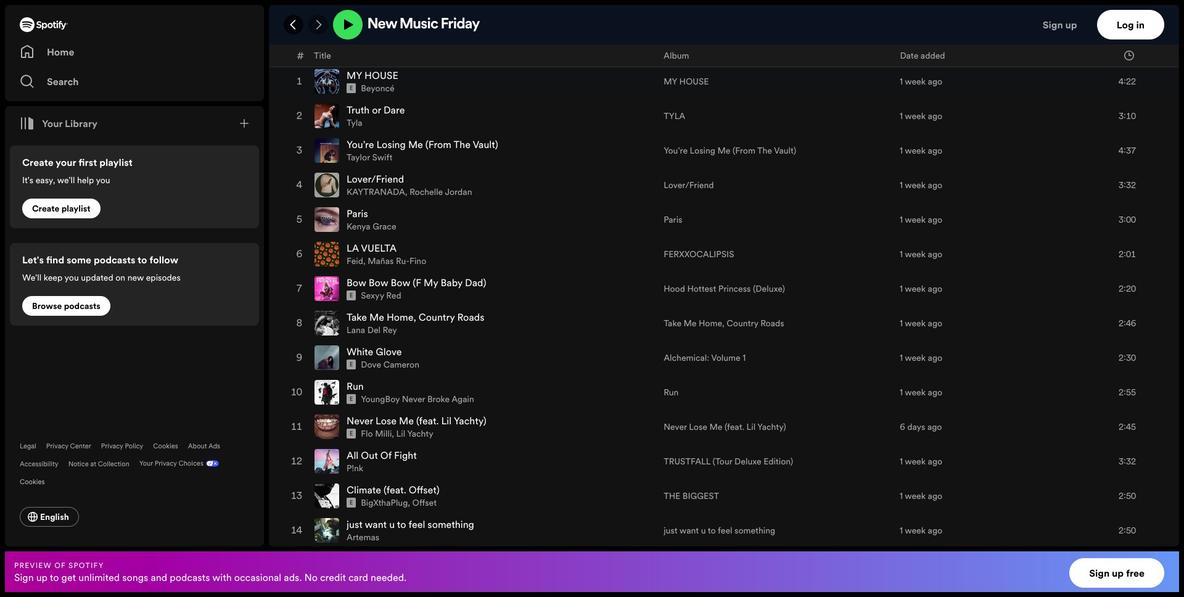 Task type: locate. For each thing, give the bounding box(es) containing it.
home, for take me home, country roads
[[699, 317, 725, 329]]

u down biggest
[[701, 524, 706, 537]]

country for take me home, country roads
[[727, 317, 758, 329]]

yachty) inside never lose me (feat. lil yachty) e
[[454, 414, 487, 428]]

you right help
[[96, 174, 110, 186]]

5 explicit element from the top
[[347, 429, 356, 439]]

something for just want u to feel something
[[735, 524, 775, 537]]

4 1 week ago from the top
[[900, 179, 943, 191]]

just inside just want u to feel something artemas
[[347, 518, 363, 531]]

take me home, country roads link inside cell
[[347, 310, 485, 324]]

ago for all out of fight
[[928, 455, 943, 468]]

take left del
[[347, 310, 367, 324]]

days
[[907, 421, 925, 433]]

1 vertical spatial podcasts
[[64, 300, 101, 312]]

1 vertical spatial create
[[32, 202, 59, 215]]

1 week ago for you're losing me (from the vault)
[[900, 144, 943, 157]]

house inside my house e
[[365, 69, 398, 82]]

6 week from the top
[[905, 248, 926, 260]]

0 horizontal spatial my house link
[[347, 69, 398, 82]]

1 for lover/friend
[[900, 179, 903, 191]]

bow left (f
[[391, 276, 410, 289]]

1 week ago for paris
[[900, 214, 943, 226]]

1 vertical spatial your
[[139, 459, 153, 468]]

create inside button
[[32, 202, 59, 215]]

lover/friend cell
[[315, 169, 654, 202]]

never lose me (feat. lil yachty) link up (tour
[[664, 421, 786, 433]]

u for just want u to feel something
[[701, 524, 706, 537]]

grace
[[373, 220, 396, 233]]

1 horizontal spatial roads
[[761, 317, 784, 329]]

never lose me (feat. lil yachty) link down 'youngboy never broke again' link
[[347, 414, 487, 428]]

alchemical: volume 1
[[664, 352, 746, 364]]

1 horizontal spatial privacy
[[101, 442, 123, 451]]

sexyy
[[361, 289, 384, 302]]

1 horizontal spatial the
[[757, 144, 772, 157]]

just for just want u to feel something artemas
[[347, 518, 363, 531]]

to up new on the top left of the page
[[138, 253, 147, 266]]

your inside button
[[139, 459, 153, 468]]

1 explicit element from the top
[[347, 83, 356, 93]]

the inside you're losing me (from the vault) taylor swift
[[454, 138, 471, 151]]

playlist
[[99, 155, 133, 169], [61, 202, 90, 215]]

music
[[400, 17, 438, 32]]

never for never lose me (feat. lil yachty)
[[664, 421, 687, 433]]

1 2:50 from the top
[[1119, 490, 1136, 502]]

create down easy,
[[32, 202, 59, 215]]

1 horizontal spatial up
[[1066, 18, 1077, 31]]

take me home, country roads link
[[347, 310, 485, 324], [664, 317, 784, 329]]

0 horizontal spatial roads
[[457, 310, 485, 324]]

explicit element inside never lose me (feat. lil yachty) cell
[[347, 429, 356, 439]]

1 horizontal spatial never
[[402, 393, 425, 405]]

paris up ferxxocalipsis
[[664, 214, 683, 226]]

podcasts right and
[[170, 570, 210, 584]]

p!nk link
[[347, 462, 363, 474]]

podcasts
[[94, 253, 135, 266], [64, 300, 101, 312], [170, 570, 210, 584]]

home,
[[387, 310, 416, 324], [699, 317, 725, 329]]

paris cell
[[315, 203, 654, 236]]

(from
[[425, 138, 452, 151], [733, 144, 756, 157]]

ago for lover/friend
[[928, 179, 943, 191]]

something for just want u to feel something artemas
[[428, 518, 474, 531]]

run link down alchemical:
[[664, 386, 679, 399]]

0 horizontal spatial cookies
[[20, 477, 45, 487]]

12 1 week ago from the top
[[900, 490, 943, 502]]

1 horizontal spatial house
[[679, 75, 709, 88]]

1 horizontal spatial lose
[[689, 421, 708, 433]]

paris for paris kenya grace
[[347, 207, 368, 220]]

mañas
[[368, 255, 394, 267]]

house down album
[[679, 75, 709, 88]]

e left sexyy
[[350, 292, 353, 299]]

, left offset
[[408, 497, 410, 509]]

0 horizontal spatial paris
[[347, 207, 368, 220]]

country inside take me home, country roads lana del rey
[[419, 310, 455, 324]]

lover/friend link down "you're"
[[664, 179, 714, 191]]

3 explicit element from the top
[[347, 360, 356, 370]]

want for just want u to feel something
[[680, 524, 699, 537]]

week for climate (feat. offset)
[[905, 490, 926, 502]]

(feat. inside never lose me (feat. lil yachty) e
[[416, 414, 439, 428]]

1 e from the top
[[350, 85, 353, 92]]

12 week from the top
[[905, 490, 926, 502]]

lover/friend down taylor swift link
[[347, 172, 404, 186]]

2 explicit element from the top
[[347, 291, 356, 301]]

cameron
[[383, 358, 419, 371]]

sign up free
[[1089, 566, 1145, 580]]

take down hood
[[664, 317, 682, 329]]

house up or
[[365, 69, 398, 82]]

your inside button
[[42, 117, 62, 130]]

10 week from the top
[[905, 386, 926, 399]]

lose up the trustfall
[[689, 421, 708, 433]]

you for first
[[96, 174, 110, 186]]

e up the truth
[[350, 85, 353, 92]]

songs
[[122, 570, 148, 584]]

1 horizontal spatial just
[[664, 524, 678, 537]]

playlist inside create your first playlist it's easy, we'll help you
[[99, 155, 133, 169]]

0 horizontal spatial your
[[42, 117, 62, 130]]

1 horizontal spatial my
[[664, 75, 677, 88]]

4 e from the top
[[350, 395, 353, 403]]

up inside 'top bar and user menu' element
[[1066, 18, 1077, 31]]

2:30
[[1119, 352, 1136, 364]]

del
[[367, 324, 381, 336]]

1 vertical spatial cookies
[[20, 477, 45, 487]]

cookies down accessibility
[[20, 477, 45, 487]]

explicit element inside climate (feat. offset) cell
[[347, 498, 356, 508]]

0 horizontal spatial playlist
[[61, 202, 90, 215]]

something inside just want u to feel something artemas
[[428, 518, 474, 531]]

8 week from the top
[[905, 317, 926, 329]]

cookies link down accessibility
[[20, 474, 55, 487]]

up left log on the top of the page
[[1066, 18, 1077, 31]]

yachty
[[407, 428, 433, 440]]

sign for sign up free
[[1089, 566, 1110, 580]]

lil right milli
[[396, 428, 405, 440]]

1 horizontal spatial home,
[[699, 317, 725, 329]]

1 horizontal spatial lil
[[441, 414, 452, 428]]

1 week ago for bow bow bow (f my baby dad)
[[900, 283, 943, 295]]

sign up button
[[1038, 10, 1097, 39]]

beyoncé link
[[361, 82, 395, 94]]

1 horizontal spatial just want u to feel something link
[[664, 524, 775, 537]]

climate (feat. offset) link
[[347, 483, 440, 497]]

swift
[[372, 151, 392, 164]]

privacy left choices
[[155, 459, 177, 468]]

lover/friend down "you're"
[[664, 179, 714, 191]]

9 week from the top
[[905, 352, 926, 364]]

never up the trustfall
[[664, 421, 687, 433]]

0 vertical spatial your
[[42, 117, 62, 130]]

11 week from the top
[[905, 455, 926, 468]]

1 horizontal spatial cookies link
[[153, 442, 178, 451]]

e inside bow bow bow (f my baby dad) e
[[350, 292, 353, 299]]

1 horizontal spatial vault)
[[774, 144, 796, 157]]

week for my house
[[905, 75, 926, 88]]

home, inside take me home, country roads lana del rey
[[387, 310, 416, 324]]

lover/friend link down taylor swift link
[[347, 172, 404, 186]]

0 horizontal spatial privacy
[[46, 442, 68, 451]]

cookies
[[153, 442, 178, 451], [20, 477, 45, 487]]

just want u to feel something cell
[[315, 514, 654, 547]]

2 horizontal spatial (feat.
[[725, 421, 745, 433]]

artemas link
[[347, 531, 379, 544]]

paris down kaytranada link
[[347, 207, 368, 220]]

week for lover/friend
[[905, 179, 926, 191]]

up for sign up
[[1066, 18, 1077, 31]]

5 week from the top
[[905, 214, 926, 226]]

0 horizontal spatial you
[[64, 271, 79, 284]]

3:32 down 4:37
[[1119, 179, 1136, 191]]

my for my house
[[664, 75, 677, 88]]

1 for bow bow bow (f my baby dad)
[[900, 283, 903, 295]]

e inside never lose me (feat. lil yachty) e
[[350, 430, 353, 437]]

bow down the mañas
[[369, 276, 388, 289]]

1 1 week ago from the top
[[900, 75, 943, 88]]

up left free in the right of the page
[[1112, 566, 1124, 580]]

0 horizontal spatial cookies link
[[20, 474, 55, 487]]

run inside cell
[[347, 379, 364, 393]]

ago for white glove
[[928, 352, 943, 364]]

1 horizontal spatial you
[[96, 174, 110, 186]]

0 vertical spatial 3:32
[[1119, 179, 1136, 191]]

first
[[78, 155, 97, 169]]

and
[[151, 570, 167, 584]]

lil
[[441, 414, 452, 428], [747, 421, 756, 433], [396, 428, 405, 440]]

0 vertical spatial cookies link
[[153, 442, 178, 451]]

e left youngboy
[[350, 395, 353, 403]]

me for never lose me (feat. lil yachty)
[[710, 421, 723, 433]]

0 horizontal spatial lose
[[376, 414, 397, 428]]

new
[[127, 271, 144, 284]]

explicit element for white glove
[[347, 360, 356, 370]]

2 1 week ago from the top
[[900, 110, 943, 122]]

2 horizontal spatial never
[[664, 421, 687, 433]]

0 horizontal spatial vault)
[[473, 138, 498, 151]]

my
[[347, 69, 362, 82], [664, 75, 677, 88]]

explicit element left sexyy
[[347, 291, 356, 301]]

my house link down album
[[664, 75, 709, 88]]

bow bow bow (f my baby dad) link
[[347, 276, 486, 289]]

take for take me home, country roads
[[664, 317, 682, 329]]

youngboy
[[361, 393, 400, 405]]

bigxthaplug
[[361, 497, 408, 509]]

home, down red in the left of the page
[[387, 310, 416, 324]]

feel down offset link
[[409, 518, 425, 531]]

1 horizontal spatial lover/friend
[[664, 179, 714, 191]]

create your first playlist it's easy, we'll help you
[[22, 155, 133, 186]]

just want u to feel something link
[[347, 518, 474, 531], [664, 524, 775, 537]]

0 vertical spatial playlist
[[99, 155, 133, 169]]

u down bigxthaplug , offset
[[389, 518, 395, 531]]

just
[[347, 518, 363, 531], [664, 524, 678, 537]]

bow down feid
[[347, 276, 366, 289]]

1 vertical spatial 3:32
[[1119, 455, 1136, 468]]

1 week ago for all out of fight
[[900, 455, 943, 468]]

4 week from the top
[[905, 179, 926, 191]]

country
[[419, 310, 455, 324], [727, 317, 758, 329]]

my house link
[[347, 69, 398, 82], [664, 75, 709, 88]]

lover/friend inside lover/friend kaytranada , rochelle jordan
[[347, 172, 404, 186]]

paris link up ferxxocalipsis
[[664, 214, 683, 226]]

home, up alchemical: volume 1
[[699, 317, 725, 329]]

just want u to feel something link down biggest
[[664, 524, 775, 537]]

never inside never lose me (feat. lil yachty) e
[[347, 414, 373, 428]]

u for just want u to feel something artemas
[[389, 518, 395, 531]]

, left rochelle
[[405, 186, 407, 198]]

2 2:50 from the top
[[1119, 524, 1136, 537]]

vault) for you're
[[774, 144, 796, 157]]

0 horizontal spatial paris link
[[347, 207, 368, 220]]

0 horizontal spatial just
[[347, 518, 363, 531]]

2 e from the top
[[350, 292, 353, 299]]

your left library
[[42, 117, 62, 130]]

0 horizontal spatial country
[[419, 310, 455, 324]]

bow bow bow (f my baby dad) cell
[[315, 272, 654, 305]]

ago for just want u to feel something
[[928, 524, 943, 537]]

1 horizontal spatial lover/friend link
[[664, 179, 714, 191]]

3:32
[[1119, 179, 1136, 191], [1119, 455, 1136, 468]]

your down policy in the left bottom of the page
[[139, 459, 153, 468]]

6 explicit element from the top
[[347, 498, 356, 508]]

0 horizontal spatial sign
[[14, 570, 34, 584]]

1 for you're losing me (from the vault)
[[900, 144, 903, 157]]

create inside create your first playlist it's easy, we'll help you
[[22, 155, 53, 169]]

just for just want u to feel something
[[664, 524, 678, 537]]

privacy left center
[[46, 442, 68, 451]]

explicit element for climate (feat. offset)
[[347, 498, 356, 508]]

, left the lil yachty link
[[392, 428, 394, 440]]

3 e from the top
[[350, 361, 353, 368]]

week for just want u to feel something
[[905, 524, 926, 537]]

we'll
[[22, 271, 41, 284]]

jordan
[[445, 186, 472, 198]]

explicit element up the truth
[[347, 83, 356, 93]]

1 vertical spatial playlist
[[61, 202, 90, 215]]

1 horizontal spatial take
[[664, 317, 682, 329]]

0 horizontal spatial just want u to feel something link
[[347, 518, 474, 531]]

0 horizontal spatial (feat.
[[384, 483, 406, 497]]

yachty) up edition)
[[758, 421, 786, 433]]

me for never lose me (feat. lil yachty) e
[[399, 414, 414, 428]]

8 1 week ago from the top
[[900, 317, 943, 329]]

never lose me (feat. lil yachty) link
[[347, 414, 487, 428], [664, 421, 786, 433]]

paris inside paris kenya grace
[[347, 207, 368, 220]]

7 week from the top
[[905, 283, 926, 295]]

me up (tour
[[710, 421, 723, 433]]

flo milli , lil yachty
[[361, 428, 433, 440]]

ago for paris
[[928, 214, 943, 226]]

13 week from the top
[[905, 524, 926, 537]]

(feat. for never lose me (feat. lil yachty)
[[725, 421, 745, 433]]

(feat. inside climate (feat. offset) e
[[384, 483, 406, 497]]

explicit element inside the "bow bow bow (f my baby dad)" cell
[[347, 291, 356, 301]]

1 horizontal spatial (from
[[733, 144, 756, 157]]

just want u to feel something link down bigxthaplug , offset
[[347, 518, 474, 531]]

you right keep
[[64, 271, 79, 284]]

country down "my"
[[419, 310, 455, 324]]

we'll
[[57, 174, 75, 186]]

lose for never lose me (feat. lil yachty)
[[689, 421, 708, 433]]

the for you're
[[454, 138, 471, 151]]

1 horizontal spatial feel
[[718, 524, 733, 537]]

2 week from the top
[[905, 110, 926, 122]]

lana del rey link
[[347, 324, 397, 336]]

(from inside you're losing me (from the vault) taylor swift
[[425, 138, 452, 151]]

0 horizontal spatial my
[[347, 69, 362, 82]]

1 horizontal spatial take me home, country roads link
[[664, 317, 784, 329]]

explicit element inside run cell
[[347, 394, 356, 404]]

country for take me home, country roads lana del rey
[[419, 310, 455, 324]]

lose for never lose me (feat. lil yachty) e
[[376, 414, 397, 428]]

bow bow bow (f my baby dad) e
[[347, 276, 486, 299]]

just down climate at the bottom
[[347, 518, 363, 531]]

4 explicit element from the top
[[347, 394, 356, 404]]

hood hottest princess (deluxe) link
[[664, 283, 785, 295]]

create
[[22, 155, 53, 169], [32, 202, 59, 215]]

explicit element down climate at the bottom
[[347, 498, 356, 508]]

1 horizontal spatial something
[[735, 524, 775, 537]]

3 1 week ago from the top
[[900, 144, 943, 157]]

me down sexyy red "link"
[[370, 310, 384, 324]]

2 horizontal spatial up
[[1112, 566, 1124, 580]]

0 horizontal spatial take
[[347, 310, 367, 324]]

browse
[[32, 300, 62, 312]]

explicit element for run
[[347, 394, 356, 404]]

1 week ago for white glove
[[900, 352, 943, 364]]

run cell
[[315, 376, 654, 409]]

explicit element for bow bow bow (f my baby dad)
[[347, 291, 356, 301]]

explicit element inside my house cell
[[347, 83, 356, 93]]

1 horizontal spatial bow
[[369, 276, 388, 289]]

climate (feat. offset) cell
[[315, 479, 654, 513]]

take me home, country roads link down hood hottest princess (deluxe)
[[664, 317, 784, 329]]

me right "you're"
[[718, 144, 731, 157]]

my for my house e
[[347, 69, 362, 82]]

0 horizontal spatial run
[[347, 379, 364, 393]]

house for my house e
[[365, 69, 398, 82]]

losing for you're
[[690, 144, 716, 157]]

playlist right first
[[99, 155, 133, 169]]

rey
[[383, 324, 397, 336]]

0 vertical spatial 2:50
[[1119, 490, 1136, 502]]

1 horizontal spatial your
[[139, 459, 153, 468]]

1 horizontal spatial run link
[[664, 386, 679, 399]]

1 vertical spatial cookies link
[[20, 474, 55, 487]]

0 horizontal spatial house
[[365, 69, 398, 82]]

rochelle
[[410, 186, 443, 198]]

1 horizontal spatial paris link
[[664, 214, 683, 226]]

1 horizontal spatial yachty)
[[758, 421, 786, 433]]

la vuelta cell
[[315, 238, 654, 271]]

never left milli
[[347, 414, 373, 428]]

card
[[348, 570, 368, 584]]

feel inside just want u to feel something artemas
[[409, 518, 425, 531]]

playlist inside button
[[61, 202, 90, 215]]

0 horizontal spatial home,
[[387, 310, 416, 324]]

1 horizontal spatial want
[[680, 524, 699, 537]]

0 horizontal spatial the
[[454, 138, 471, 151]]

ru-
[[396, 255, 410, 267]]

podcasts up on
[[94, 253, 135, 266]]

roads inside take me home, country roads lana del rey
[[457, 310, 485, 324]]

run down alchemical:
[[664, 386, 679, 399]]

losing right you're
[[377, 138, 406, 151]]

accessibility link
[[20, 460, 58, 469]]

# column header
[[297, 44, 304, 66]]

0 horizontal spatial (from
[[425, 138, 452, 151]]

0 horizontal spatial take me home, country roads link
[[347, 310, 485, 324]]

0 vertical spatial podcasts
[[94, 253, 135, 266]]

week for all out of fight
[[905, 455, 926, 468]]

0 horizontal spatial lover/friend link
[[347, 172, 404, 186]]

0 horizontal spatial u
[[389, 518, 395, 531]]

1 vertical spatial 2:50
[[1119, 524, 1136, 537]]

to inside preview of spotify sign up to get unlimited songs and podcasts with occasional ads. no credit card needed.
[[50, 570, 59, 584]]

, left the mañas
[[363, 255, 366, 267]]

alchemical:
[[664, 352, 709, 364]]

e left flo
[[350, 430, 353, 437]]

lil down broke
[[441, 414, 452, 428]]

3:32 for fight
[[1119, 455, 1136, 468]]

cookies up your privacy choices button
[[153, 442, 178, 451]]

1 horizontal spatial paris
[[664, 214, 683, 226]]

2 3:32 from the top
[[1119, 455, 1136, 468]]

0 horizontal spatial lil
[[396, 428, 405, 440]]

e down climate at the bottom
[[350, 499, 353, 507]]

you inside create your first playlist it's easy, we'll help you
[[96, 174, 110, 186]]

9 1 week ago from the top
[[900, 352, 943, 364]]

2 vertical spatial podcasts
[[170, 570, 210, 584]]

explicit element inside white glove cell
[[347, 360, 356, 370]]

explicit element left youngboy
[[347, 394, 356, 404]]

0 horizontal spatial feel
[[409, 518, 425, 531]]

2 horizontal spatial privacy
[[155, 459, 177, 468]]

feel down biggest
[[718, 524, 733, 537]]

sign inside 'top bar and user menu' element
[[1043, 18, 1063, 31]]

playlist down help
[[61, 202, 90, 215]]

run for run
[[664, 386, 679, 399]]

your library button
[[15, 111, 102, 136]]

library
[[65, 117, 98, 130]]

lose inside never lose me (feat. lil yachty) e
[[376, 414, 397, 428]]

me inside never lose me (feat. lil yachty) e
[[399, 414, 414, 428]]

legal link
[[20, 442, 36, 451]]

vault) inside you're losing me (from the vault) taylor swift
[[473, 138, 498, 151]]

me inside you're losing me (from the vault) taylor swift
[[408, 138, 423, 151]]

6 e from the top
[[350, 499, 353, 507]]

let's find some podcasts to follow we'll keep you updated on new episodes
[[22, 253, 181, 284]]

lil inside never lose me (feat. lil yachty) e
[[441, 414, 452, 428]]

0 horizontal spatial lover/friend
[[347, 172, 404, 186]]

5 1 week ago from the top
[[900, 214, 943, 226]]

country down princess
[[727, 317, 758, 329]]

privacy policy link
[[101, 442, 143, 451]]

0 horizontal spatial up
[[36, 570, 48, 584]]

0 horizontal spatial bow
[[347, 276, 366, 289]]

your for your library
[[42, 117, 62, 130]]

house for my house
[[679, 75, 709, 88]]

just down the
[[664, 524, 678, 537]]

take inside take me home, country roads lana del rey
[[347, 310, 367, 324]]

bigxthaplug link
[[361, 497, 408, 509]]

explicit element down white
[[347, 360, 356, 370]]

paris link down kaytranada link
[[347, 207, 368, 220]]

duration image
[[1124, 50, 1134, 60]]

you're
[[347, 138, 374, 151]]

1 horizontal spatial losing
[[690, 144, 716, 157]]

me inside take me home, country roads lana del rey
[[370, 310, 384, 324]]

create up easy,
[[22, 155, 53, 169]]

2:20
[[1119, 283, 1136, 295]]

cookies link
[[153, 442, 178, 451], [20, 474, 55, 487]]

losing right "you're"
[[690, 144, 716, 157]]

you're losing me (from the vault) link
[[664, 144, 796, 157]]

lose down youngboy
[[376, 414, 397, 428]]

1 horizontal spatial country
[[727, 317, 758, 329]]

1 week ago for climate (feat. offset)
[[900, 490, 943, 502]]

me right swift
[[408, 138, 423, 151]]

0 horizontal spatial yachty)
[[454, 414, 487, 428]]

13 1 week ago from the top
[[900, 524, 943, 537]]

roads down the "bow bow bow (f my baby dad)" cell
[[457, 310, 485, 324]]

climate
[[347, 483, 381, 497]]

0 vertical spatial you
[[96, 174, 110, 186]]

1 horizontal spatial u
[[701, 524, 706, 537]]

1 horizontal spatial playlist
[[99, 155, 133, 169]]

truth or dare cell
[[315, 99, 654, 133]]

me down youngboy never broke again
[[399, 414, 414, 428]]

my house link up truth or dare link
[[347, 69, 398, 82]]

my inside my house e
[[347, 69, 362, 82]]

(feat. for never lose me (feat. lil yachty) e
[[416, 414, 439, 428]]

paris link
[[347, 207, 368, 220], [664, 214, 683, 226]]

podcasts down updated
[[64, 300, 101, 312]]

white glove cell
[[315, 341, 654, 375]]

run link down dove
[[347, 379, 364, 393]]

3:32 down 2:45 at the right bottom of page
[[1119, 455, 1136, 468]]

run down dove
[[347, 379, 364, 393]]

week for you're losing me (from the vault)
[[905, 144, 926, 157]]

0 horizontal spatial never
[[347, 414, 373, 428]]

legal
[[20, 442, 36, 451]]

e down white
[[350, 361, 353, 368]]

5 e from the top
[[350, 430, 353, 437]]

title
[[314, 49, 331, 61]]

7 1 week ago from the top
[[900, 283, 943, 295]]

0 horizontal spatial want
[[365, 518, 387, 531]]

week for truth or dare
[[905, 110, 926, 122]]

week for bow bow bow (f my baby dad)
[[905, 283, 926, 295]]

0 horizontal spatial something
[[428, 518, 474, 531]]

losing inside you're losing me (from the vault) taylor swift
[[377, 138, 406, 151]]

the for you're
[[757, 144, 772, 157]]

want down bigxthaplug link
[[365, 518, 387, 531]]

2 horizontal spatial bow
[[391, 276, 410, 289]]

create for playlist
[[32, 202, 59, 215]]

6 1 week ago from the top
[[900, 248, 943, 260]]

offset
[[412, 497, 437, 509]]

0 horizontal spatial run link
[[347, 379, 364, 393]]

my down album
[[664, 75, 677, 88]]

want inside just want u to feel something artemas
[[365, 518, 387, 531]]

(from for you're
[[425, 138, 452, 151]]

11 1 week ago from the top
[[900, 455, 943, 468]]

trustfall
[[664, 455, 711, 468]]

0 vertical spatial cookies
[[153, 442, 178, 451]]

u inside just want u to feel something artemas
[[389, 518, 395, 531]]

up left of
[[36, 570, 48, 584]]

explicit element left flo
[[347, 429, 356, 439]]

roads for take me home, country roads lana del rey
[[457, 310, 485, 324]]

my house cell
[[315, 65, 654, 98]]

yachty) down again
[[454, 414, 487, 428]]

to down bigxthaplug , offset
[[397, 518, 406, 531]]

,
[[405, 186, 407, 198], [363, 255, 366, 267], [392, 428, 394, 440], [408, 497, 410, 509]]

explicit element
[[347, 83, 356, 93], [347, 291, 356, 301], [347, 360, 356, 370], [347, 394, 356, 404], [347, 429, 356, 439], [347, 498, 356, 508]]

10 1 week ago from the top
[[900, 386, 943, 399]]

0 horizontal spatial losing
[[377, 138, 406, 151]]

2:50
[[1119, 490, 1136, 502], [1119, 524, 1136, 537]]

3 week from the top
[[905, 144, 926, 157]]

2:50 for just want u to feel something
[[1119, 524, 1136, 537]]

in
[[1136, 18, 1145, 31]]

1 3:32 from the top
[[1119, 179, 1136, 191]]

my up the truth
[[347, 69, 362, 82]]

2 bow from the left
[[369, 276, 388, 289]]

week for la vuelta
[[905, 248, 926, 260]]

1 horizontal spatial sign
[[1043, 18, 1063, 31]]

cookies link up your privacy choices button
[[153, 442, 178, 451]]

1 horizontal spatial run
[[664, 386, 679, 399]]

never left broke
[[402, 393, 425, 405]]

1 week from the top
[[905, 75, 926, 88]]

to left get
[[50, 570, 59, 584]]

4:22 cell
[[1079, 65, 1153, 98]]

your privacy choices
[[139, 459, 203, 468]]

you inside let's find some podcasts to follow we'll keep you updated on new episodes
[[64, 271, 79, 284]]

2 horizontal spatial sign
[[1089, 566, 1110, 580]]

u
[[389, 518, 395, 531], [701, 524, 706, 537]]

want down the biggest link
[[680, 524, 699, 537]]

la vuelta link
[[347, 241, 397, 255]]

run e
[[347, 379, 364, 403]]

run for run e
[[347, 379, 364, 393]]



Task type: describe. For each thing, give the bounding box(es) containing it.
ago for you're losing me (from the vault)
[[928, 144, 943, 157]]

never lose me (feat. lil yachty) e
[[347, 414, 487, 437]]

or
[[372, 103, 381, 117]]

explicit element for my house
[[347, 83, 356, 93]]

, inside lover/friend kaytranada , rochelle jordan
[[405, 186, 407, 198]]

3 bow from the left
[[391, 276, 410, 289]]

3:32 for rochelle
[[1119, 179, 1136, 191]]

1 bow from the left
[[347, 276, 366, 289]]

0 horizontal spatial never lose me (feat. lil yachty) link
[[347, 414, 487, 428]]

dove cameron
[[361, 358, 419, 371]]

beyoncé
[[361, 82, 395, 94]]

the biggest link
[[664, 490, 719, 502]]

go back image
[[289, 20, 299, 30]]

explicit element for never lose me (feat. lil yachty)
[[347, 429, 356, 439]]

podcasts inside browse podcasts 'link'
[[64, 300, 101, 312]]

, inside the la vuelta feid , mañas ru-fino
[[363, 255, 366, 267]]

lover/friend for lover/friend kaytranada , rochelle jordan
[[347, 172, 404, 186]]

log in button
[[1097, 10, 1165, 39]]

sign up free button
[[1070, 558, 1165, 588]]

(deluxe)
[[753, 283, 785, 295]]

some
[[67, 253, 91, 266]]

climate (feat. offset) e
[[347, 483, 440, 507]]

kaytranada
[[347, 186, 405, 198]]

lil for never lose me (feat. lil yachty) e
[[441, 414, 452, 428]]

friday
[[441, 17, 480, 32]]

dove
[[361, 358, 381, 371]]

all
[[347, 449, 359, 462]]

rochelle jordan link
[[410, 186, 472, 198]]

never lose me (feat. lil yachty)
[[664, 421, 786, 433]]

lil yachty link
[[396, 428, 433, 440]]

paris for paris
[[664, 214, 683, 226]]

e inside white glove e
[[350, 361, 353, 368]]

ago for take me home, country roads
[[928, 317, 943, 329]]

ferxxocalipsis link
[[664, 248, 734, 260]]

all out of fight cell
[[315, 445, 654, 478]]

again
[[452, 393, 474, 405]]

2:50 for climate (feat. offset)
[[1119, 490, 1136, 502]]

ago for la vuelta
[[928, 248, 943, 260]]

of
[[54, 560, 66, 570]]

privacy for privacy policy
[[101, 442, 123, 451]]

1 week ago for lover/friend
[[900, 179, 943, 191]]

privacy center link
[[46, 442, 91, 451]]

podcasts inside preview of spotify sign up to get unlimited songs and podcasts with occasional ads. no credit card needed.
[[170, 570, 210, 584]]

to inside just want u to feel something artemas
[[397, 518, 406, 531]]

take me home, country roads cell
[[315, 307, 654, 340]]

1 horizontal spatial never lose me (feat. lil yachty) link
[[664, 421, 786, 433]]

new
[[368, 17, 397, 32]]

(from for you're
[[733, 144, 756, 157]]

privacy inside button
[[155, 459, 177, 468]]

privacy center
[[46, 442, 91, 451]]

lover/friend for lover/friend
[[664, 179, 714, 191]]

kaytranada link
[[347, 186, 405, 198]]

get
[[61, 570, 76, 584]]

find
[[46, 253, 64, 266]]

new music friday grid
[[270, 31, 1179, 597]]

english
[[40, 511, 69, 523]]

la vuelta feid , mañas ru-fino
[[347, 241, 426, 267]]

feid
[[347, 255, 363, 267]]

take for take me home, country roads lana del rey
[[347, 310, 367, 324]]

never inside run cell
[[402, 393, 425, 405]]

lil for never lose me (feat. lil yachty)
[[747, 421, 756, 433]]

# row
[[284, 44, 1164, 67]]

broke
[[427, 393, 450, 405]]

go forward image
[[313, 20, 323, 30]]

log
[[1117, 18, 1134, 31]]

yachty) for never lose me (feat. lil yachty) e
[[454, 414, 487, 428]]

all out of fight link
[[347, 449, 417, 462]]

losing for you're
[[377, 138, 406, 151]]

youngboy never broke again
[[361, 393, 474, 405]]

duration element
[[1124, 50, 1134, 60]]

alchemical: volume 1 link
[[664, 352, 746, 364]]

updated
[[81, 271, 113, 284]]

you're losing me (from the vault) cell
[[315, 134, 654, 167]]

home, for take me home, country roads lana del rey
[[387, 310, 416, 324]]

1 for my house
[[900, 75, 903, 88]]

you're losing me (from the vault)
[[664, 144, 796, 157]]

notice at collection link
[[68, 460, 129, 469]]

1 for la vuelta
[[900, 248, 903, 260]]

to inside let's find some podcasts to follow we'll keep you updated on new episodes
[[138, 253, 147, 266]]

my house link inside my house cell
[[347, 69, 398, 82]]

notice at collection
[[68, 460, 129, 469]]

ago for run
[[928, 386, 943, 399]]

e inside my house e
[[350, 85, 353, 92]]

me up alchemical:
[[684, 317, 697, 329]]

2:01
[[1119, 248, 1136, 260]]

1 for take me home, country roads
[[900, 317, 903, 329]]

top bar and user menu element
[[269, 5, 1179, 44]]

lover/friend link inside cell
[[347, 172, 404, 186]]

just want u to feel something artemas
[[347, 518, 474, 544]]

1 for just want u to feel something
[[900, 524, 903, 537]]

lana
[[347, 324, 365, 336]]

1 week ago for just want u to feel something
[[900, 524, 943, 537]]

1 week ago for truth or dare
[[900, 110, 943, 122]]

tyla link
[[664, 110, 685, 122]]

privacy policy
[[101, 442, 143, 451]]

you for some
[[64, 271, 79, 284]]

, inside climate (feat. offset) cell
[[408, 497, 410, 509]]

#
[[297, 48, 304, 62]]

up inside preview of spotify sign up to get unlimited songs and podcasts with occasional ads. no credit card needed.
[[36, 570, 48, 584]]

your for your privacy choices
[[139, 459, 153, 468]]

1 for climate (feat. offset)
[[900, 490, 903, 502]]

me for you're losing me (from the vault)
[[718, 144, 731, 157]]

ago for truth or dare
[[928, 110, 943, 122]]

you're losing me (from the vault) taylor swift
[[347, 138, 498, 164]]

you're
[[664, 144, 688, 157]]

week for take me home, country roads
[[905, 317, 926, 329]]

1 for run
[[900, 386, 903, 399]]

ago for bow bow bow (f my baby dad)
[[928, 283, 943, 295]]

biggest
[[683, 490, 719, 502]]

follow
[[149, 253, 178, 266]]

browse podcasts
[[32, 300, 101, 312]]

help
[[77, 174, 94, 186]]

california consumer privacy act (ccpa) opt-out icon image
[[203, 456, 219, 474]]

white glove e
[[347, 345, 402, 368]]

princess
[[719, 283, 751, 295]]

fino
[[410, 255, 426, 267]]

needed.
[[371, 570, 407, 584]]

log in
[[1117, 18, 1145, 31]]

trustfall (tour deluxe edition) link
[[664, 455, 793, 468]]

1 week ago for la vuelta
[[900, 248, 943, 260]]

1 for truth or dare
[[900, 110, 903, 122]]

baby
[[441, 276, 463, 289]]

, inside never lose me (feat. lil yachty) cell
[[392, 428, 394, 440]]

keep
[[44, 271, 63, 284]]

week for white glove
[[905, 352, 926, 364]]

1 for all out of fight
[[900, 455, 903, 468]]

hood
[[664, 283, 685, 295]]

at
[[90, 460, 96, 469]]

1 week ago for take me home, country roads
[[900, 317, 943, 329]]

e inside climate (feat. offset) e
[[350, 499, 353, 507]]

4:22
[[1119, 75, 1136, 88]]

e inside the run e
[[350, 395, 353, 403]]

1 for paris
[[900, 214, 903, 226]]

feel for just want u to feel something
[[718, 524, 733, 537]]

about ads link
[[188, 442, 220, 451]]

to down biggest
[[708, 524, 716, 537]]

episodes
[[146, 271, 181, 284]]

album
[[664, 49, 689, 61]]

4:37
[[1119, 144, 1136, 157]]

ago for my house
[[928, 75, 943, 88]]

search
[[47, 75, 79, 88]]

paris link inside cell
[[347, 207, 368, 220]]

week for paris
[[905, 214, 926, 226]]

sign inside preview of spotify sign up to get unlimited songs and podcasts with occasional ads. no credit card needed.
[[14, 570, 34, 584]]

la
[[347, 241, 359, 255]]

week for run
[[905, 386, 926, 399]]

occasional
[[234, 570, 281, 584]]

dad)
[[465, 276, 486, 289]]

red
[[386, 289, 401, 302]]

offset link
[[412, 497, 437, 509]]

main element
[[5, 5, 264, 547]]

want for just want u to feel something artemas
[[365, 518, 387, 531]]

never lose me (feat. lil yachty) cell
[[315, 410, 654, 444]]

choices
[[179, 459, 203, 468]]

english button
[[20, 507, 79, 527]]

ago for never lose me (feat. lil yachty)
[[928, 421, 942, 433]]

roads for take me home, country roads
[[761, 317, 784, 329]]

1 horizontal spatial my house link
[[664, 75, 709, 88]]

truth
[[347, 103, 370, 117]]

artemas
[[347, 531, 379, 544]]

volume
[[711, 352, 741, 364]]

unlimited
[[78, 570, 120, 584]]

podcasts inside let's find some podcasts to follow we'll keep you updated on new episodes
[[94, 253, 135, 266]]

with
[[212, 570, 232, 584]]

yachty) for never lose me (feat. lil yachty)
[[758, 421, 786, 433]]

vault) for you're
[[473, 138, 498, 151]]

6 days ago
[[900, 421, 942, 433]]

my house
[[664, 75, 709, 88]]

free
[[1126, 566, 1145, 580]]

your library
[[42, 117, 98, 130]]

bigxthaplug , offset
[[361, 497, 437, 509]]

sign up
[[1043, 18, 1077, 31]]

spotify image
[[20, 17, 68, 32]]

1 week ago for run
[[900, 386, 943, 399]]

sexyy red
[[361, 289, 401, 302]]

1 horizontal spatial cookies
[[153, 442, 178, 451]]

hottest
[[687, 283, 716, 295]]

search link
[[20, 69, 249, 94]]

privacy for privacy center
[[46, 442, 68, 451]]

my house e
[[347, 69, 398, 92]]

feel for just want u to feel something artemas
[[409, 518, 425, 531]]

2:46
[[1119, 317, 1136, 329]]

tyla
[[347, 117, 362, 129]]

1 for white glove
[[900, 352, 903, 364]]

sign for sign up
[[1043, 18, 1063, 31]]



Task type: vqa. For each thing, say whether or not it's contained in the screenshot.
the 1 corresponding to Lover/Friend
yes



